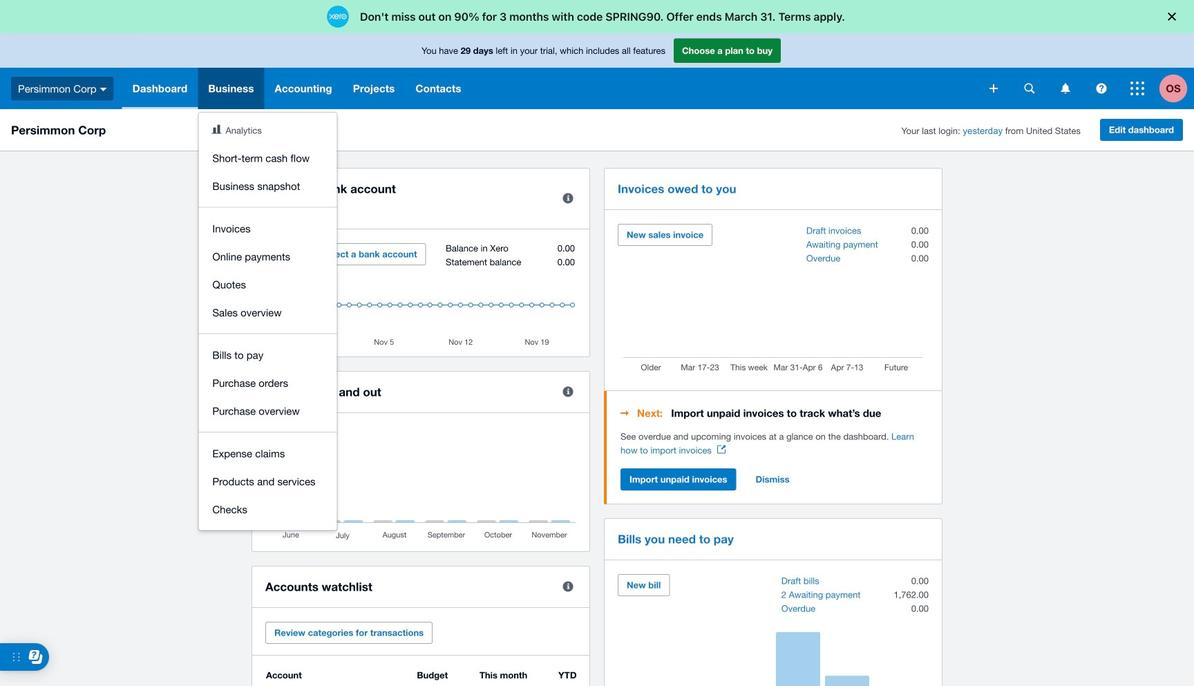 Task type: vqa. For each thing, say whether or not it's contained in the screenshot.
projects
no



Task type: describe. For each thing, give the bounding box(es) containing it.
2 horizontal spatial svg image
[[1131, 82, 1144, 95]]

0 horizontal spatial svg image
[[1025, 83, 1035, 94]]

empty state bank feed widget with a tooltip explaining the feature. includes a 'securely connect a bank account' button and a data-less flat line graph marking four weekly dates, indicating future account balance tracking. image
[[265, 243, 576, 346]]

opens in a new tab image
[[717, 445, 726, 454]]



Task type: locate. For each thing, give the bounding box(es) containing it.
dialog
[[0, 0, 1194, 33]]

panel body document
[[621, 430, 929, 458], [621, 430, 929, 458]]

svg image
[[1131, 82, 1144, 95], [1025, 83, 1035, 94], [1096, 83, 1107, 94]]

list box
[[199, 113, 337, 530]]

1 horizontal spatial svg image
[[1096, 83, 1107, 94]]

empty state widget for the total cash in and out feature, displaying a column graph summarising bank transaction data as total money in versus total money out across all connected bank accounts, enabling a visual comparison of the two amounts. image
[[265, 427, 576, 541]]

heading
[[621, 405, 929, 422]]

2 horizontal spatial svg image
[[1061, 83, 1070, 94]]

banner
[[0, 33, 1194, 530]]

0 horizontal spatial svg image
[[100, 88, 107, 91]]

svg image
[[1061, 83, 1070, 94], [990, 84, 998, 93], [100, 88, 107, 91]]

1 horizontal spatial svg image
[[990, 84, 998, 93]]

group
[[199, 113, 337, 530]]

header chart image
[[212, 125, 221, 134]]

empty state of the accounts watchlist widget, featuring a 'review categories for transactions' button and a data-less table with headings 'account,' 'budget,' 'this month,' and 'ytd.' image
[[265, 670, 576, 686]]



